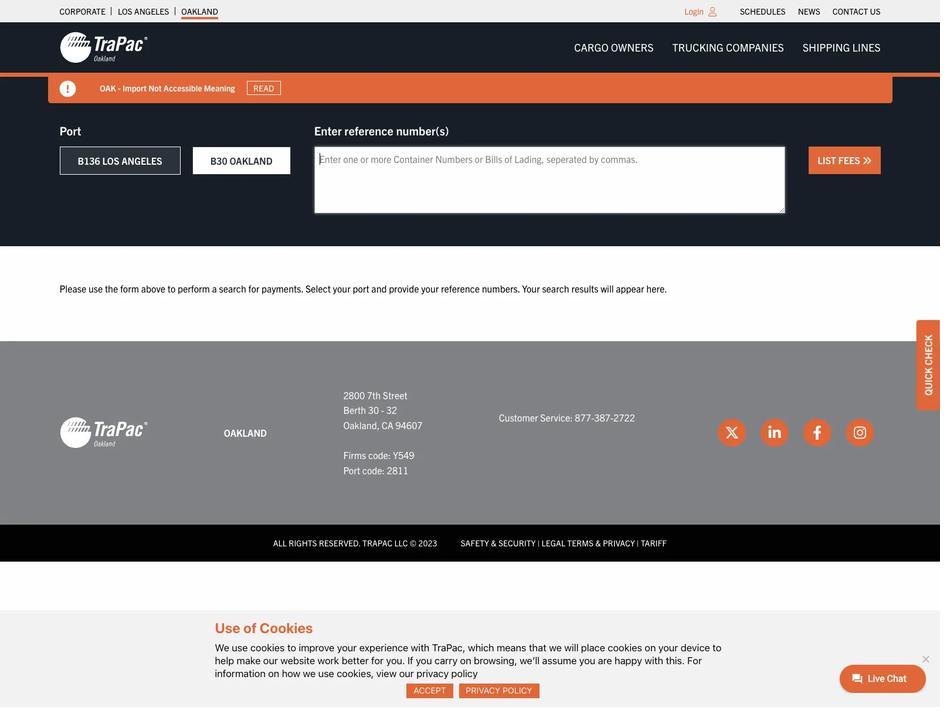 Task type: locate. For each thing, give the bounding box(es) containing it.
menu bar inside banner
[[565, 36, 890, 59]]

numbers.
[[482, 283, 520, 294]]

1 & from the left
[[491, 538, 497, 549]]

los right corporate on the left top
[[118, 6, 132, 16]]

1 vertical spatial -
[[381, 404, 384, 416]]

2 horizontal spatial use
[[318, 668, 334, 680]]

0 horizontal spatial port
[[60, 123, 81, 138]]

code: down firms
[[362, 464, 385, 476]]

footer
[[0, 341, 940, 562]]

our
[[263, 655, 278, 667], [399, 668, 414, 680]]

1 vertical spatial will
[[564, 642, 579, 654]]

for
[[248, 283, 259, 294], [371, 655, 384, 667]]

will
[[601, 283, 614, 294], [564, 642, 579, 654]]

0 vertical spatial reference
[[345, 123, 393, 138]]

cookies up happy
[[608, 642, 642, 654]]

use down work
[[318, 668, 334, 680]]

0 horizontal spatial will
[[564, 642, 579, 654]]

1 vertical spatial port
[[343, 464, 360, 476]]

to up website
[[287, 642, 296, 654]]

0 vertical spatial on
[[645, 642, 656, 654]]

all rights reserved. trapac llc © 2023
[[273, 538, 437, 549]]

browsing,
[[474, 655, 517, 667]]

0 vertical spatial for
[[248, 283, 259, 294]]

1 horizontal spatial for
[[371, 655, 384, 667]]

contact
[[833, 6, 868, 16]]

accessible
[[163, 82, 202, 93]]

1 you from the left
[[416, 655, 432, 667]]

provide
[[389, 283, 419, 294]]

2 vertical spatial on
[[268, 668, 279, 680]]

will right results
[[601, 283, 614, 294]]

0 horizontal spatial cookies
[[250, 642, 285, 654]]

privacy down policy
[[466, 686, 500, 696]]

happy
[[615, 655, 642, 667]]

2 horizontal spatial to
[[713, 642, 722, 654]]

search right your
[[542, 283, 569, 294]]

our right make
[[263, 655, 278, 667]]

owners
[[611, 40, 654, 54]]

0 horizontal spatial -
[[118, 82, 120, 93]]

angeles right 'b136'
[[122, 155, 162, 167]]

0 horizontal spatial |
[[538, 538, 540, 549]]

reference right enter
[[345, 123, 393, 138]]

1 vertical spatial code:
[[362, 464, 385, 476]]

1 horizontal spatial you
[[579, 655, 596, 667]]

oakland image inside footer
[[60, 417, 148, 450]]

0 vertical spatial privacy
[[603, 538, 635, 549]]

0 vertical spatial menu bar
[[734, 3, 887, 19]]

assume
[[542, 655, 577, 667]]

use up make
[[232, 642, 248, 654]]

accept link
[[407, 684, 453, 699]]

0 horizontal spatial you
[[416, 655, 432, 667]]

0 horizontal spatial reference
[[345, 123, 393, 138]]

quick check
[[923, 335, 934, 396]]

news link
[[798, 3, 820, 19]]

0 vertical spatial oakland
[[181, 6, 218, 16]]

1 vertical spatial los
[[102, 155, 119, 167]]

0 horizontal spatial privacy
[[466, 686, 500, 696]]

your
[[522, 283, 540, 294]]

1 horizontal spatial we
[[549, 642, 562, 654]]

1 horizontal spatial search
[[542, 283, 569, 294]]

import
[[122, 82, 146, 93]]

for
[[687, 655, 702, 667]]

will inside use of cookies we use cookies to improve your experience with trapac, which means that we will place cookies on your device to help make our website work better for you. if you carry on browsing, we'll assume you are happy with this. for information on how we use cookies, view our privacy policy
[[564, 642, 579, 654]]

1 horizontal spatial our
[[399, 668, 414, 680]]

reference left numbers.
[[441, 283, 480, 294]]

0 vertical spatial with
[[411, 642, 430, 654]]

387-
[[594, 412, 614, 423]]

you down place
[[579, 655, 596, 667]]

place
[[581, 642, 605, 654]]

cookies up make
[[250, 642, 285, 654]]

to right above
[[168, 283, 176, 294]]

1 | from the left
[[538, 538, 540, 549]]

safety
[[461, 538, 489, 549]]

1 vertical spatial for
[[371, 655, 384, 667]]

0 horizontal spatial use
[[89, 283, 103, 294]]

menu bar down light icon
[[565, 36, 890, 59]]

with left 'this.'
[[645, 655, 663, 667]]

privacy left tariff
[[603, 538, 635, 549]]

-
[[118, 82, 120, 93], [381, 404, 384, 416]]

- right 30
[[381, 404, 384, 416]]

1 horizontal spatial -
[[381, 404, 384, 416]]

1 vertical spatial oakland image
[[60, 417, 148, 450]]

work
[[318, 655, 339, 667]]

to right device
[[713, 642, 722, 654]]

code:
[[368, 449, 391, 461], [362, 464, 385, 476]]

we down website
[[303, 668, 316, 680]]

menu bar containing cargo owners
[[565, 36, 890, 59]]

1 vertical spatial privacy
[[466, 686, 500, 696]]

our down if
[[399, 668, 414, 680]]

perform
[[178, 283, 210, 294]]

you right if
[[416, 655, 432, 667]]

quick
[[923, 368, 934, 396]]

- inside 2800 7th street berth 30 - 32 oakland, ca 94607
[[381, 404, 384, 416]]

your right 'provide'
[[421, 283, 439, 294]]

footer containing 2800 7th street
[[0, 341, 940, 562]]

2 cookies from the left
[[608, 642, 642, 654]]

meaning
[[204, 82, 235, 93]]

1 cookies from the left
[[250, 642, 285, 654]]

on left device
[[645, 642, 656, 654]]

Enter reference number(s) text field
[[314, 147, 786, 214]]

tariff link
[[641, 538, 667, 549]]

use
[[89, 283, 103, 294], [232, 642, 248, 654], [318, 668, 334, 680]]

firms code:  y549 port code:  2811
[[343, 449, 414, 476]]

with up if
[[411, 642, 430, 654]]

0 horizontal spatial to
[[168, 283, 176, 294]]

port up 'b136'
[[60, 123, 81, 138]]

reference
[[345, 123, 393, 138], [441, 283, 480, 294]]

angeles left oakland link
[[134, 6, 169, 16]]

2 search from the left
[[542, 283, 569, 294]]

we
[[549, 642, 562, 654], [303, 668, 316, 680]]

877-
[[575, 412, 594, 423]]

& right terms
[[595, 538, 601, 549]]

make
[[237, 655, 261, 667]]

| left legal
[[538, 538, 540, 549]]

oakland,
[[343, 419, 380, 431]]

read
[[253, 83, 274, 93]]

shipping lines link
[[793, 36, 890, 59]]

we up assume
[[549, 642, 562, 654]]

of
[[243, 620, 257, 637]]

2 oakland image from the top
[[60, 417, 148, 450]]

1 horizontal spatial &
[[595, 538, 601, 549]]

security
[[498, 538, 536, 549]]

select
[[306, 283, 331, 294]]

us
[[870, 6, 881, 16]]

1 oakland image from the top
[[60, 31, 148, 64]]

0 vertical spatial oakland image
[[60, 31, 148, 64]]

fees
[[838, 154, 860, 166]]

login link
[[685, 6, 704, 16]]

1 vertical spatial menu bar
[[565, 36, 890, 59]]

to
[[168, 283, 176, 294], [287, 642, 296, 654], [713, 642, 722, 654]]

list fees button
[[809, 147, 881, 174]]

on up policy
[[460, 655, 471, 667]]

will up assume
[[564, 642, 579, 654]]

0 horizontal spatial our
[[263, 655, 278, 667]]

1 horizontal spatial with
[[645, 655, 663, 667]]

results
[[572, 283, 599, 294]]

no image
[[920, 653, 931, 665]]

0 horizontal spatial &
[[491, 538, 497, 549]]

port down firms
[[343, 464, 360, 476]]

0 vertical spatial will
[[601, 283, 614, 294]]

y549
[[393, 449, 414, 461]]

search right a
[[219, 283, 246, 294]]

0 horizontal spatial for
[[248, 283, 259, 294]]

corporate link
[[60, 3, 106, 19]]

oakland image for banner containing cargo owners
[[60, 31, 148, 64]]

94607
[[396, 419, 423, 431]]

menu bar up shipping
[[734, 3, 887, 19]]

not
[[148, 82, 161, 93]]

1 vertical spatial on
[[460, 655, 471, 667]]

on left how
[[268, 668, 279, 680]]

1 horizontal spatial reference
[[441, 283, 480, 294]]

& right safety
[[491, 538, 497, 549]]

32
[[386, 404, 397, 416]]

legal
[[542, 538, 565, 549]]

0 vertical spatial -
[[118, 82, 120, 93]]

2811
[[387, 464, 409, 476]]

1 vertical spatial reference
[[441, 283, 480, 294]]

1 vertical spatial our
[[399, 668, 414, 680]]

2 vertical spatial oakland
[[224, 427, 267, 438]]

1 horizontal spatial privacy
[[603, 538, 635, 549]]

2 vertical spatial use
[[318, 668, 334, 680]]

better
[[342, 655, 369, 667]]

code: up 2811
[[368, 449, 391, 461]]

- right oak
[[118, 82, 120, 93]]

angeles
[[134, 6, 169, 16], [122, 155, 162, 167]]

1 horizontal spatial port
[[343, 464, 360, 476]]

menu bar
[[734, 3, 887, 19], [565, 36, 890, 59]]

which
[[468, 642, 494, 654]]

use of cookies we use cookies to improve your experience with trapac, which means that we will place cookies on your device to help make our website work better for you. if you carry on browsing, we'll assume you are happy with this. for information on how we use cookies, view our privacy policy
[[215, 620, 722, 680]]

1 vertical spatial angeles
[[122, 155, 162, 167]]

1 horizontal spatial use
[[232, 642, 248, 654]]

privacy inside privacy policy link
[[466, 686, 500, 696]]

banner
[[0, 22, 940, 103]]

use left the
[[89, 283, 103, 294]]

los right 'b136'
[[102, 155, 119, 167]]

0 vertical spatial we
[[549, 642, 562, 654]]

|
[[538, 538, 540, 549], [637, 538, 639, 549]]

menu bar containing schedules
[[734, 3, 887, 19]]

for left payments.
[[248, 283, 259, 294]]

1 vertical spatial with
[[645, 655, 663, 667]]

1 vertical spatial oakland
[[230, 155, 273, 167]]

&
[[491, 538, 497, 549], [595, 538, 601, 549]]

for down experience
[[371, 655, 384, 667]]

1 horizontal spatial |
[[637, 538, 639, 549]]

| left "tariff" link
[[637, 538, 639, 549]]

0 vertical spatial use
[[89, 283, 103, 294]]

0 horizontal spatial on
[[268, 668, 279, 680]]

1 vertical spatial use
[[232, 642, 248, 654]]

1 horizontal spatial cookies
[[608, 642, 642, 654]]

service:
[[540, 412, 573, 423]]

oakland image
[[60, 31, 148, 64], [60, 417, 148, 450]]

0 horizontal spatial we
[[303, 668, 316, 680]]

policy
[[451, 668, 478, 680]]

0 horizontal spatial search
[[219, 283, 246, 294]]

help
[[215, 655, 234, 667]]

0 vertical spatial angeles
[[134, 6, 169, 16]]



Task type: describe. For each thing, give the bounding box(es) containing it.
you.
[[386, 655, 405, 667]]

cookies,
[[337, 668, 374, 680]]

angeles inside los angeles link
[[134, 6, 169, 16]]

2800 7th street berth 30 - 32 oakland, ca 94607
[[343, 389, 423, 431]]

shipping lines
[[803, 40, 881, 54]]

solid image
[[863, 156, 872, 165]]

contact us
[[833, 6, 881, 16]]

above
[[141, 283, 165, 294]]

check
[[923, 335, 934, 365]]

port
[[353, 283, 369, 294]]

7th
[[367, 389, 381, 401]]

2800
[[343, 389, 365, 401]]

information
[[215, 668, 266, 680]]

we'll
[[520, 655, 540, 667]]

0 vertical spatial los
[[118, 6, 132, 16]]

1 horizontal spatial will
[[601, 283, 614, 294]]

banner containing cargo owners
[[0, 22, 940, 103]]

oakland image for footer containing 2800 7th street
[[60, 417, 148, 450]]

your up better
[[337, 642, 357, 654]]

0 vertical spatial code:
[[368, 449, 391, 461]]

corporate
[[60, 6, 106, 16]]

llc
[[394, 538, 408, 549]]

customer service: 877-387-2722
[[499, 412, 635, 423]]

solid image
[[60, 81, 76, 97]]

los angeles
[[118, 6, 169, 16]]

privacy policy
[[466, 686, 532, 696]]

cargo owners link
[[565, 36, 663, 59]]

2722
[[614, 412, 635, 423]]

view
[[376, 668, 397, 680]]

b136
[[78, 155, 100, 167]]

1 search from the left
[[219, 283, 246, 294]]

we
[[215, 642, 229, 654]]

oakland link
[[181, 3, 218, 19]]

2 | from the left
[[637, 538, 639, 549]]

2 you from the left
[[579, 655, 596, 667]]

payments.
[[262, 283, 303, 294]]

oakland inside footer
[[224, 427, 267, 438]]

how
[[282, 668, 300, 680]]

appear
[[616, 283, 644, 294]]

rights
[[289, 538, 317, 549]]

trapac
[[363, 538, 393, 549]]

contact us link
[[833, 3, 881, 19]]

trucking
[[672, 40, 724, 54]]

improve
[[299, 642, 335, 654]]

oak
[[99, 82, 116, 93]]

los angeles link
[[118, 3, 169, 19]]

street
[[383, 389, 407, 401]]

0 vertical spatial port
[[60, 123, 81, 138]]

berth
[[343, 404, 366, 416]]

b136 los angeles
[[78, 155, 162, 167]]

schedules
[[740, 6, 786, 16]]

means
[[497, 642, 526, 654]]

use
[[215, 620, 240, 637]]

0 vertical spatial our
[[263, 655, 278, 667]]

port inside firms code:  y549 port code:  2811
[[343, 464, 360, 476]]

tariff
[[641, 538, 667, 549]]

firms
[[343, 449, 366, 461]]

for inside use of cookies we use cookies to improve your experience with trapac, which means that we will place cookies on your device to help make our website work better for you. if you carry on browsing, we'll assume you are happy with this. for information on how we use cookies, view our privacy policy
[[371, 655, 384, 667]]

shipping
[[803, 40, 850, 54]]

2 & from the left
[[595, 538, 601, 549]]

carry
[[435, 655, 458, 667]]

your up 'this.'
[[659, 642, 678, 654]]

reserved.
[[319, 538, 361, 549]]

this.
[[666, 655, 685, 667]]

device
[[681, 642, 710, 654]]

privacy
[[417, 668, 449, 680]]

are
[[598, 655, 612, 667]]

cargo
[[574, 40, 609, 54]]

if
[[408, 655, 413, 667]]

schedules link
[[740, 3, 786, 19]]

that
[[529, 642, 547, 654]]

cargo owners
[[574, 40, 654, 54]]

trucking companies link
[[663, 36, 793, 59]]

2 horizontal spatial on
[[645, 642, 656, 654]]

the
[[105, 283, 118, 294]]

1 horizontal spatial on
[[460, 655, 471, 667]]

your left port
[[333, 283, 351, 294]]

0 horizontal spatial with
[[411, 642, 430, 654]]

safety & security link
[[461, 538, 536, 549]]

1 horizontal spatial to
[[287, 642, 296, 654]]

experience
[[359, 642, 408, 654]]

light image
[[709, 7, 717, 16]]

ca
[[382, 419, 394, 431]]

30
[[368, 404, 379, 416]]

b30 oakland
[[210, 155, 273, 167]]

cookies
[[260, 620, 313, 637]]

list
[[818, 154, 836, 166]]

read link
[[246, 81, 281, 95]]

policy
[[503, 686, 532, 696]]

form
[[120, 283, 139, 294]]

trucking companies
[[672, 40, 784, 54]]

1 vertical spatial we
[[303, 668, 316, 680]]

enter reference number(s)
[[314, 123, 449, 138]]

trapac,
[[432, 642, 465, 654]]



Task type: vqa. For each thing, say whether or not it's contained in the screenshot.
Service
no



